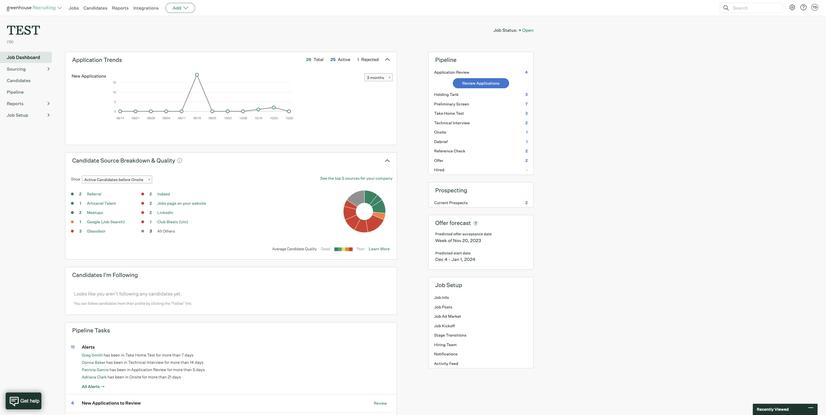 Task type: locate. For each thing, give the bounding box(es) containing it.
1 horizontal spatial new
[[82, 401, 91, 407]]

test
[[456, 111, 464, 116], [147, 353, 155, 358]]

yet.
[[174, 291, 182, 297]]

jobs
[[69, 5, 79, 11], [157, 201, 166, 206]]

has right baker
[[106, 360, 113, 365]]

active right 25
[[338, 57, 351, 62]]

patricia garcia link
[[82, 368, 109, 373]]

job setup
[[7, 112, 28, 118], [436, 282, 462, 289]]

0 vertical spatial offer
[[434, 158, 444, 163]]

all down adriana
[[82, 385, 87, 390]]

application inside greg smith has been in take home test for more than 7 days donna baker has been in technical interview for more than 14 days patricia garcia has been in application review for more than 5 days adriana clark has been in onsite for more than 21 days
[[131, 368, 152, 373]]

indeed
[[157, 192, 170, 197]]

1 horizontal spatial -
[[526, 168, 528, 172]]

onsite
[[434, 130, 447, 135], [131, 177, 143, 182], [129, 375, 141, 380]]

1 horizontal spatial 4
[[445, 257, 448, 263]]

the left top
[[328, 176, 334, 181]]

1 vertical spatial take
[[125, 353, 134, 358]]

quality
[[157, 157, 175, 164], [305, 247, 317, 252]]

in right baker
[[124, 360, 127, 365]]

google
[[87, 220, 100, 225]]

job inside job kickoff "link"
[[434, 324, 441, 329]]

been right smith
[[111, 353, 120, 358]]

forecast
[[450, 220, 471, 227]]

candidates i'm following
[[72, 272, 138, 279]]

0 horizontal spatial application
[[72, 56, 102, 63]]

"follow"
[[171, 302, 185, 306]]

test link
[[7, 16, 40, 39]]

0 horizontal spatial your
[[183, 201, 191, 206]]

new right 4 link
[[82, 401, 91, 407]]

1 horizontal spatial interview
[[453, 120, 470, 125]]

predicted inside predicted offer acceptance date week of nov 20, 2023
[[436, 232, 453, 237]]

0 horizontal spatial technical
[[128, 360, 146, 365]]

1 rejected
[[358, 57, 379, 62]]

applications for review applications
[[477, 81, 500, 86]]

candidates
[[84, 5, 107, 11], [7, 78, 31, 83], [97, 177, 118, 182], [72, 272, 102, 279]]

job setup link
[[7, 112, 50, 118]]

1 horizontal spatial technical
[[434, 120, 452, 125]]

1 vertical spatial 4
[[445, 257, 448, 263]]

offer up week
[[436, 220, 449, 227]]

1 link up 3 link
[[75, 219, 86, 226]]

predicted offer acceptance date week of nov 20, 2023
[[436, 232, 492, 244]]

predicted inside predicted start date dec 4 - jan 1, 2024
[[436, 251, 453, 256]]

you
[[97, 291, 105, 297]]

website
[[192, 201, 206, 206]]

integrations link
[[133, 5, 159, 11]]

profile
[[135, 302, 145, 306]]

(job
[[101, 220, 109, 225]]

before
[[119, 177, 131, 182]]

0 vertical spatial test
[[456, 111, 464, 116]]

1 vertical spatial test
[[147, 353, 155, 358]]

holding
[[434, 92, 449, 97]]

1 vertical spatial technical
[[128, 360, 146, 365]]

been right baker
[[114, 360, 123, 365]]

the
[[328, 176, 334, 181], [165, 302, 170, 306]]

0 vertical spatial the
[[328, 176, 334, 181]]

1 vertical spatial candidates link
[[7, 77, 50, 84]]

see the top 5 sources for your company link
[[320, 176, 393, 181]]

0 horizontal spatial date
[[463, 251, 471, 256]]

1 horizontal spatial your
[[367, 176, 375, 181]]

5 down 14
[[193, 368, 195, 373]]

1 vertical spatial candidates
[[98, 302, 117, 306]]

0 horizontal spatial reports link
[[7, 100, 50, 107]]

been right the garcia
[[117, 368, 126, 373]]

1 horizontal spatial reports link
[[112, 5, 129, 11]]

0 vertical spatial -
[[526, 168, 528, 172]]

0 vertical spatial candidates link
[[84, 5, 107, 11]]

2 vertical spatial applications
[[92, 401, 119, 407]]

1 horizontal spatial test
[[456, 111, 464, 116]]

1 horizontal spatial quality
[[305, 247, 317, 252]]

0 vertical spatial alerts
[[82, 345, 95, 350]]

candidate up show
[[72, 157, 99, 164]]

candidate right average
[[287, 247, 304, 252]]

configure image
[[789, 4, 796, 11]]

- inside predicted start date dec 4 - jan 1, 2024
[[449, 257, 451, 263]]

1 horizontal spatial active
[[338, 57, 351, 62]]

offer forecast
[[436, 220, 471, 227]]

pipeline down sourcing
[[7, 89, 24, 95]]

1 vertical spatial reports
[[7, 101, 24, 106]]

0 vertical spatial reports
[[112, 5, 129, 11]]

1 vertical spatial 7
[[182, 353, 184, 358]]

sourcing
[[7, 66, 26, 72]]

job inside "job posts" 'link'
[[434, 305, 441, 310]]

jobs for jobs
[[69, 5, 79, 11]]

0 vertical spatial job setup
[[7, 112, 28, 118]]

job kickoff link
[[429, 322, 534, 331]]

date right acceptance
[[484, 232, 492, 237]]

the right clicking
[[165, 302, 170, 306]]

2 link
[[75, 192, 86, 198], [145, 192, 156, 198], [145, 201, 156, 207], [75, 210, 86, 217], [145, 210, 156, 217]]

0 horizontal spatial 5
[[193, 368, 195, 373]]

0 vertical spatial setup
[[16, 112, 28, 118]]

interview
[[453, 120, 470, 125], [147, 360, 164, 365]]

1 horizontal spatial candidates
[[149, 291, 173, 297]]

1 vertical spatial date
[[463, 251, 471, 256]]

candidates down 'aren't'
[[98, 302, 117, 306]]

pipeline link
[[7, 89, 50, 95]]

date
[[484, 232, 492, 237], [463, 251, 471, 256]]

11 link
[[71, 345, 81, 350]]

0 horizontal spatial job setup
[[7, 112, 28, 118]]

home
[[444, 111, 455, 116], [135, 353, 146, 358]]

show
[[71, 177, 80, 182]]

0 vertical spatial candidates
[[149, 291, 173, 297]]

0 vertical spatial onsite
[[434, 130, 447, 135]]

alerts up greg
[[82, 345, 95, 350]]

tank
[[450, 92, 459, 97]]

all left others
[[157, 229, 162, 234]]

2 horizontal spatial pipeline
[[436, 56, 457, 63]]

1 horizontal spatial pipeline
[[72, 327, 93, 334]]

0 horizontal spatial new
[[72, 74, 80, 79]]

job inside job info link
[[434, 296, 441, 300]]

job info link
[[429, 293, 534, 303]]

following
[[113, 272, 138, 279]]

0 vertical spatial interview
[[453, 120, 470, 125]]

activity
[[434, 362, 449, 366]]

0 horizontal spatial -
[[449, 257, 451, 263]]

1 vertical spatial quality
[[305, 247, 317, 252]]

1 horizontal spatial 5
[[342, 176, 345, 181]]

jan
[[452, 257, 460, 263]]

2024
[[465, 257, 476, 263]]

1 vertical spatial pipeline
[[7, 89, 24, 95]]

date up 2024
[[463, 251, 471, 256]]

pipeline
[[436, 56, 457, 63], [7, 89, 24, 95], [72, 327, 93, 334]]

offer down reference
[[434, 158, 444, 163]]

1 horizontal spatial candidates link
[[84, 5, 107, 11]]

1 horizontal spatial 7
[[526, 102, 528, 106]]

quality left good
[[305, 247, 317, 252]]

job for job info link
[[434, 296, 441, 300]]

2 predicted from the top
[[436, 251, 453, 256]]

2 horizontal spatial 4
[[525, 70, 528, 75]]

predicted up week
[[436, 232, 453, 237]]

setup up info
[[447, 282, 462, 289]]

pipeline up application review
[[436, 56, 457, 63]]

1 horizontal spatial application
[[131, 368, 152, 373]]

home inside greg smith has been in take home test for more than 7 days donna baker has been in technical interview for more than 14 days patricia garcia has been in application review for more than 5 days adriana clark has been in onsite for more than 21 days
[[135, 353, 146, 358]]

2 link left page
[[145, 201, 156, 207]]

1 link
[[75, 201, 86, 207], [75, 219, 86, 226], [145, 219, 156, 226]]

job setup up info
[[436, 282, 462, 289]]

setup down pipeline link at the left top of page
[[16, 112, 28, 118]]

1
[[358, 57, 359, 62], [526, 130, 528, 135], [526, 139, 528, 144], [80, 201, 81, 206], [80, 220, 81, 225], [150, 220, 152, 225]]

1 vertical spatial application
[[434, 70, 456, 75]]

0 vertical spatial applications
[[81, 74, 106, 79]]

1 horizontal spatial date
[[484, 232, 492, 237]]

candidates right jobs link
[[84, 5, 107, 11]]

2 vertical spatial onsite
[[129, 375, 141, 380]]

application review
[[434, 70, 470, 75]]

2 link left linkedin link
[[145, 210, 156, 217]]

2 link left meetups link
[[75, 210, 86, 217]]

candidate source data is not real-time. data may take up to two days to reflect accurately. element
[[175, 156, 182, 166]]

review link
[[374, 401, 387, 406]]

jobs link
[[69, 5, 79, 11]]

td button
[[811, 3, 820, 12]]

alerts left "→"
[[88, 385, 100, 390]]

3 months link
[[365, 74, 393, 82]]

1 vertical spatial job setup
[[436, 282, 462, 289]]

1 vertical spatial the
[[165, 302, 170, 306]]

job setup inside job setup link
[[7, 112, 28, 118]]

candidate source breakdown & quality
[[72, 157, 175, 164]]

your right on
[[183, 201, 191, 206]]

onsite inside greg smith has been in take home test for more than 7 days donna baker has been in technical interview for more than 14 days patricia garcia has been in application review for more than 5 days adriana clark has been in onsite for more than 21 days
[[129, 375, 141, 380]]

candidates left before
[[97, 177, 118, 182]]

0 vertical spatial date
[[484, 232, 492, 237]]

meetups link
[[87, 210, 103, 215]]

can
[[81, 302, 87, 306]]

hiring team link
[[429, 340, 534, 350]]

job inside job ad market link
[[434, 314, 441, 319]]

1 link left the artisanal
[[75, 201, 86, 207]]

1 horizontal spatial reports
[[112, 5, 129, 11]]

0 vertical spatial take
[[434, 111, 443, 116]]

referral
[[87, 192, 102, 197]]

0 horizontal spatial take
[[125, 353, 134, 358]]

job inside job dashboard link
[[7, 55, 15, 60]]

0 vertical spatial predicted
[[436, 232, 453, 237]]

reports link left the integrations
[[112, 5, 129, 11]]

current prospects
[[434, 200, 468, 205]]

0 horizontal spatial candidate
[[72, 157, 99, 164]]

predicted for 4
[[436, 251, 453, 256]]

2 link left referral
[[75, 192, 86, 198]]

0 horizontal spatial quality
[[157, 157, 175, 164]]

technical inside greg smith has been in take home test for more than 7 days donna baker has been in technical interview for more than 14 days patricia garcia has been in application review for more than 5 days adriana clark has been in onsite for more than 21 days
[[128, 360, 146, 365]]

reports link up job setup link
[[7, 100, 50, 107]]

quality right &
[[157, 157, 175, 164]]

reference
[[434, 149, 453, 154]]

top
[[335, 176, 341, 181]]

3
[[367, 75, 370, 80], [526, 92, 528, 97], [526, 111, 528, 116], [79, 229, 82, 234], [150, 229, 152, 234]]

offer for offer
[[434, 158, 444, 163]]

candidates up clicking
[[149, 291, 173, 297]]

sourcing link
[[7, 66, 50, 72]]

jobs page on your website link
[[157, 201, 206, 206]]

1 link left the club
[[145, 219, 156, 226]]

page
[[167, 201, 176, 206]]

sources
[[345, 176, 360, 181]]

stage
[[434, 333, 445, 338]]

1 vertical spatial -
[[449, 257, 451, 263]]

candidate source data is not real-time. data may take up to two days to reflect accurately. image
[[177, 158, 182, 164]]

job setup down pipeline link at the left top of page
[[7, 112, 28, 118]]

predicted up dec
[[436, 251, 453, 256]]

active right show
[[84, 177, 96, 182]]

1 vertical spatial jobs
[[157, 201, 166, 206]]

linkedin link
[[157, 210, 173, 215]]

0 horizontal spatial test
[[147, 353, 155, 358]]

new down application trends
[[72, 74, 80, 79]]

1 horizontal spatial all
[[157, 229, 162, 234]]

candidates
[[149, 291, 173, 297], [98, 302, 117, 306]]

job inside job setup link
[[7, 112, 15, 118]]

1 vertical spatial setup
[[447, 282, 462, 289]]

candidates link right jobs link
[[84, 5, 107, 11]]

pipeline up 11 link on the bottom left
[[72, 327, 93, 334]]

your left company
[[367, 176, 375, 181]]

notifications
[[434, 352, 458, 357]]

poor
[[357, 247, 365, 252]]

company
[[376, 176, 393, 181]]

1 horizontal spatial jobs
[[157, 201, 166, 206]]

0 horizontal spatial home
[[135, 353, 146, 358]]

greenhouse recruiting image
[[7, 5, 57, 11]]

clark
[[97, 375, 107, 380]]

greg smith has been in take home test for more than 7 days donna baker has been in technical interview for more than 14 days patricia garcia has been in application review for more than 5 days adriana clark has been in onsite for more than 21 days
[[82, 353, 205, 380]]

review
[[456, 70, 470, 75], [463, 81, 476, 86], [153, 368, 167, 373], [125, 401, 141, 407], [374, 401, 387, 406]]

2 vertical spatial application
[[131, 368, 152, 373]]

reports left the integrations
[[112, 5, 129, 11]]

3 inside '3 months' link
[[367, 75, 370, 80]]

5 right top
[[342, 176, 345, 181]]

1 horizontal spatial home
[[444, 111, 455, 116]]

2 vertical spatial pipeline
[[72, 327, 93, 334]]

1 horizontal spatial setup
[[447, 282, 462, 289]]

0 horizontal spatial pipeline
[[7, 89, 24, 95]]

2 link for meetups
[[75, 210, 86, 217]]

1 link for google (job search)
[[75, 219, 86, 226]]

any
[[140, 291, 148, 297]]

2 link left indeed link
[[145, 192, 156, 198]]

0 horizontal spatial reports
[[7, 101, 24, 106]]

has right smith
[[104, 353, 110, 358]]

reports up job setup link
[[7, 101, 24, 106]]

search)
[[110, 220, 125, 225]]

1 vertical spatial predicted
[[436, 251, 453, 256]]

1 link for artisanal talent
[[75, 201, 86, 207]]

average candidate quality
[[272, 247, 317, 252]]

notifications link
[[429, 350, 534, 359]]

1 vertical spatial onsite
[[131, 177, 143, 182]]

0 vertical spatial new
[[72, 74, 80, 79]]

0 vertical spatial application
[[72, 56, 102, 63]]

club
[[157, 220, 166, 225]]

1 predicted from the top
[[436, 232, 453, 237]]

0 vertical spatial all
[[157, 229, 162, 234]]

months
[[370, 75, 385, 80]]

2 vertical spatial 4
[[71, 401, 74, 407]]

0 horizontal spatial interview
[[147, 360, 164, 365]]

2 link for linkedin
[[145, 210, 156, 217]]

looks like you aren't following any candidates yet.
[[74, 291, 182, 297]]

0 vertical spatial quality
[[157, 157, 175, 164]]

5 inside see the top 5 sources for your company link
[[342, 176, 345, 181]]

1 vertical spatial all
[[82, 385, 87, 390]]

job info
[[434, 296, 449, 300]]

talent
[[104, 201, 116, 206]]

0 horizontal spatial the
[[165, 302, 170, 306]]

candidates link down sourcing "link"
[[7, 77, 50, 84]]

2 horizontal spatial application
[[434, 70, 456, 75]]

dashboard
[[16, 55, 40, 60]]



Task type: vqa. For each thing, say whether or not it's contained in the screenshot.
Sep 18, 2023 in the left bottom of the page
no



Task type: describe. For each thing, give the bounding box(es) containing it.
1 link for club blasts (uni)
[[145, 219, 156, 226]]

in right smith
[[121, 353, 124, 358]]

has right clark
[[108, 375, 114, 380]]

1 vertical spatial candidate
[[287, 247, 304, 252]]

team
[[447, 343, 457, 347]]

pipeline inside pipeline link
[[7, 89, 24, 95]]

1,
[[461, 257, 464, 263]]

recently
[[757, 408, 774, 412]]

all alerts → link
[[82, 385, 105, 390]]

like
[[88, 291, 96, 297]]

posts
[[442, 305, 453, 310]]

club blasts (uni) link
[[157, 220, 188, 225]]

7 inside greg smith has been in take home test for more than 7 days donna baker has been in technical interview for more than 14 days patricia garcia has been in application review for more than 5 days adriana clark has been in onsite for more than 21 days
[[182, 353, 184, 358]]

job for job dashboard link at the left of the page
[[7, 55, 15, 60]]

3 months
[[367, 75, 385, 80]]

feed
[[450, 362, 459, 366]]

all for all others
[[157, 229, 162, 234]]

test
[[7, 21, 40, 38]]

preliminary
[[434, 102, 456, 106]]

aren't
[[106, 291, 118, 297]]

0 vertical spatial active
[[338, 57, 351, 62]]

in right the garcia
[[127, 368, 130, 373]]

new for new applications
[[72, 74, 80, 79]]

date inside predicted offer acceptance date week of nov 20, 2023
[[484, 232, 492, 237]]

predicted for week
[[436, 232, 453, 237]]

td button
[[812, 4, 819, 11]]

2 link for referral
[[75, 192, 86, 198]]

blasts
[[167, 220, 178, 225]]

hiring team
[[434, 343, 457, 347]]

job for job ad market link
[[434, 314, 441, 319]]

&
[[151, 157, 155, 164]]

all others
[[157, 229, 175, 234]]

been right clark
[[115, 375, 124, 380]]

test inside greg smith has been in take home test for more than 7 days donna baker has been in technical interview for more than 14 days patricia garcia has been in application review for more than 5 days adriana clark has been in onsite for more than 21 days
[[147, 353, 155, 358]]

job for job kickoff "link"
[[434, 324, 441, 329]]

21
[[168, 375, 171, 380]]

patricia
[[82, 368, 96, 373]]

application trends
[[72, 56, 122, 63]]

new applications to review
[[82, 401, 141, 407]]

application for application review
[[434, 70, 456, 75]]

rejected
[[362, 57, 379, 62]]

applications for new applications to review
[[92, 401, 119, 407]]

see
[[320, 176, 327, 181]]

job for job setup link
[[7, 112, 15, 118]]

0 vertical spatial 4
[[525, 70, 528, 75]]

hiring
[[434, 343, 446, 347]]

2 link for jobs page on your website
[[145, 201, 156, 207]]

0 vertical spatial candidate
[[72, 157, 99, 164]]

applications for new applications
[[81, 74, 106, 79]]

candidates up like
[[72, 272, 102, 279]]

smith
[[92, 353, 103, 358]]

review applications
[[463, 81, 500, 86]]

greg
[[82, 353, 91, 358]]

learn more link
[[369, 247, 390, 252]]

google (job search)
[[87, 220, 125, 225]]

job kickoff
[[434, 324, 455, 329]]

kickoff
[[442, 324, 455, 329]]

others
[[163, 229, 175, 234]]

0 vertical spatial 7
[[526, 102, 528, 106]]

artisanal talent link
[[87, 201, 116, 206]]

job status:
[[494, 27, 518, 33]]

candidates down sourcing
[[7, 78, 31, 83]]

learn
[[369, 247, 380, 252]]

jobs for jobs page on your website
[[157, 201, 166, 206]]

all alerts →
[[82, 385, 105, 390]]

application for application trends
[[72, 56, 102, 63]]

has right the garcia
[[110, 368, 116, 373]]

tasks
[[95, 327, 110, 334]]

0 horizontal spatial candidates link
[[7, 77, 50, 84]]

0 vertical spatial reports link
[[112, 5, 129, 11]]

0 vertical spatial technical
[[434, 120, 452, 125]]

4 inside predicted start date dec 4 - jan 1, 2024
[[445, 257, 448, 263]]

stage transitions
[[434, 333, 467, 338]]

1 vertical spatial alerts
[[88, 385, 100, 390]]

predicted start date dec 4 - jan 1, 2024
[[436, 251, 476, 263]]

11
[[71, 345, 75, 350]]

learn more
[[369, 247, 390, 252]]

1 horizontal spatial the
[[328, 176, 334, 181]]

1 horizontal spatial take
[[434, 111, 443, 116]]

Search text field
[[732, 4, 778, 12]]

you can follow candidates from their profile by clicking the "follow" link.
[[74, 302, 193, 306]]

donna baker link
[[82, 360, 105, 365]]

of
[[448, 238, 452, 244]]

offer for offer forecast
[[436, 220, 449, 227]]

take home test
[[434, 111, 464, 116]]

1 vertical spatial reports link
[[7, 100, 50, 107]]

add button
[[166, 3, 195, 13]]

trends
[[104, 56, 122, 63]]

indeed link
[[157, 192, 170, 197]]

0 horizontal spatial candidates
[[98, 302, 117, 306]]

reference check
[[434, 149, 466, 154]]

technical interview
[[434, 120, 470, 125]]

week
[[436, 238, 447, 244]]

job for "job posts" 'link'
[[434, 305, 441, 310]]

job ad market
[[434, 314, 461, 319]]

0 horizontal spatial active
[[84, 177, 96, 182]]

active candidates before onsite
[[84, 177, 143, 182]]

review inside greg smith has been in take home test for more than 7 days donna baker has been in technical interview for more than 14 days patricia garcia has been in application review for more than 5 days adriana clark has been in onsite for more than 21 days
[[153, 368, 167, 373]]

0 vertical spatial pipeline
[[436, 56, 457, 63]]

in right clark
[[125, 375, 129, 380]]

holding tank
[[434, 92, 459, 97]]

3 inside 3 link
[[79, 229, 82, 234]]

by
[[146, 302, 150, 306]]

0 horizontal spatial 4
[[71, 401, 74, 407]]

google (job search) link
[[87, 220, 125, 225]]

to
[[120, 401, 125, 407]]

4 link
[[71, 401, 81, 407]]

info
[[442, 296, 449, 300]]

garcia
[[97, 368, 109, 373]]

average
[[272, 247, 286, 252]]

greg smith link
[[82, 353, 103, 358]]

see the top 5 sources for your company
[[320, 176, 393, 181]]

2 link for indeed
[[145, 192, 156, 198]]

job posts link
[[429, 303, 534, 312]]

(uni)
[[179, 220, 188, 225]]

job posts
[[434, 305, 453, 310]]

0 vertical spatial your
[[367, 176, 375, 181]]

td
[[813, 5, 818, 9]]

job ad market link
[[429, 312, 534, 322]]

from
[[118, 302, 126, 306]]

you
[[74, 302, 80, 306]]

5 inside greg smith has been in take home test for more than 7 days donna baker has been in technical interview for more than 14 days patricia garcia has been in application review for more than 5 days adriana clark has been in onsite for more than 21 days
[[193, 368, 195, 373]]

test (19)
[[7, 21, 40, 44]]

on
[[177, 201, 182, 206]]

date inside predicted start date dec 4 - jan 1, 2024
[[463, 251, 471, 256]]

0 vertical spatial home
[[444, 111, 455, 116]]

interview inside greg smith has been in take home test for more than 7 days donna baker has been in technical interview for more than 14 days patricia garcia has been in application review for more than 5 days adriana clark has been in onsite for more than 21 days
[[147, 360, 164, 365]]

dec
[[436, 257, 444, 263]]

all for all alerts →
[[82, 385, 87, 390]]

job dashboard
[[7, 55, 40, 60]]

new for new applications to review
[[82, 401, 91, 407]]

take inside greg smith has been in take home test for more than 7 days donna baker has been in technical interview for more than 14 days patricia garcia has been in application review for more than 5 days adriana clark has been in onsite for more than 21 days
[[125, 353, 134, 358]]

jobs page on your website
[[157, 201, 206, 206]]

following
[[119, 291, 139, 297]]

meetups
[[87, 210, 103, 215]]

recently viewed
[[757, 408, 789, 412]]



